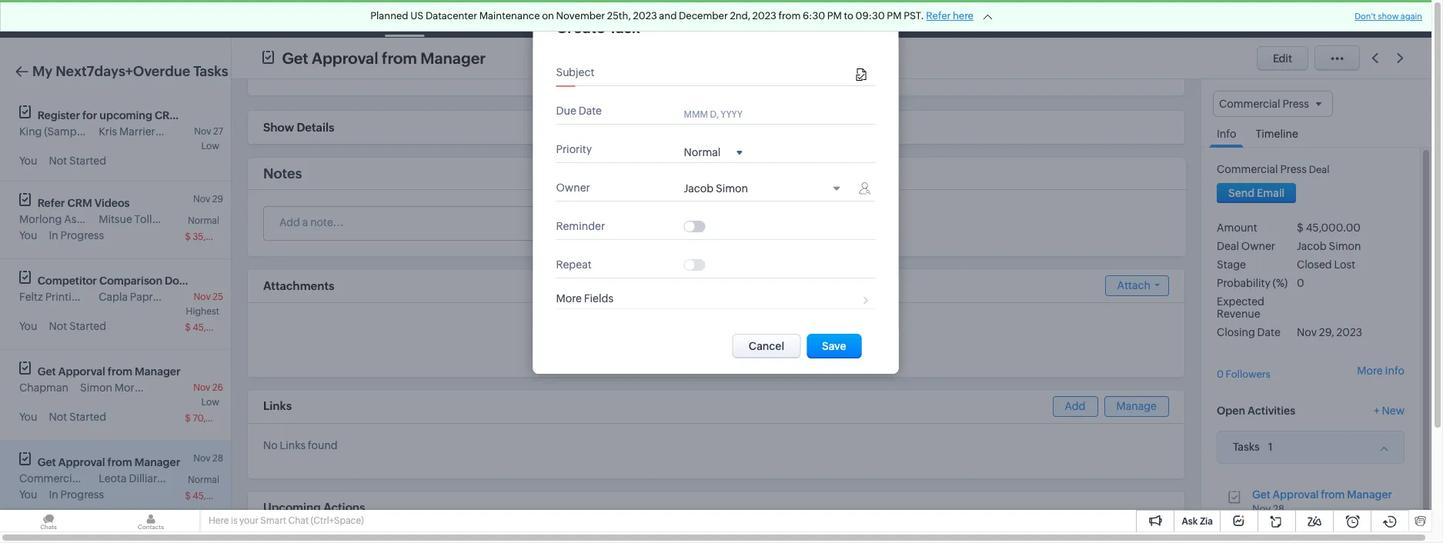 Task type: vqa. For each thing, say whether or not it's contained in the screenshot.


Task type: describe. For each thing, give the bounding box(es) containing it.
upcoming actions
[[263, 501, 365, 514]]

started for printing
[[69, 320, 106, 333]]

commercial press deal
[[1217, 163, 1330, 176]]

tollner
[[134, 213, 169, 226]]

fields
[[584, 293, 614, 305]]

press for commercial press deal
[[1281, 163, 1307, 176]]

capla paprocki (sample)
[[99, 291, 220, 303]]

45,000.00 for get approval from manager
[[193, 491, 240, 502]]

create task
[[556, 18, 640, 36]]

0 horizontal spatial owner
[[556, 182, 590, 194]]

in for morlong
[[49, 229, 58, 242]]

zia
[[1200, 517, 1214, 527]]

my next7days+overdue tasks
[[32, 63, 229, 79]]

2 horizontal spatial 2023
[[1337, 327, 1363, 339]]

register for upcoming crm webinars nov 27
[[38, 109, 230, 137]]

not started for printing
[[49, 320, 106, 333]]

expected
[[1217, 296, 1265, 308]]

attachments
[[263, 280, 335, 293]]

simon morasca (sample)
[[80, 382, 204, 394]]

marrier
[[119, 126, 155, 138]]

not for (sample)
[[49, 155, 67, 167]]

morasca
[[115, 382, 157, 394]]

subject
[[556, 66, 595, 79]]

next record image
[[1398, 53, 1408, 63]]

apporval
[[58, 366, 105, 378]]

manage
[[1117, 400, 1157, 413]]

morlong
[[19, 213, 62, 226]]

not started for (sample)
[[49, 155, 106, 167]]

25th,
[[607, 10, 631, 22]]

mitsue
[[99, 213, 132, 226]]

expected revenue
[[1217, 296, 1265, 320]]

3 not started from the top
[[49, 411, 106, 424]]

nov 29, 2023
[[1298, 327, 1363, 339]]

morlong associates
[[19, 213, 118, 226]]

followers
[[1226, 369, 1271, 381]]

found
[[308, 440, 338, 452]]

deal inside 'commercial press deal'
[[1310, 164, 1330, 176]]

1 vertical spatial owner
[[1242, 240, 1276, 253]]

feltz printing service
[[19, 291, 124, 303]]

don't show again link
[[1355, 12, 1423, 21]]

contacts image
[[102, 511, 199, 533]]

get inside get approval from manager nov 28
[[1253, 489, 1271, 501]]

calls
[[514, 13, 538, 25]]

videos
[[94, 197, 130, 209]]

upcoming
[[100, 109, 152, 122]]

45,000.00 for competitor comparison document
[[193, 323, 240, 333]]

repeat
[[556, 259, 592, 271]]

$ for mitsue tollner (sample)
[[185, 232, 191, 243]]

0 for 0
[[1298, 277, 1305, 290]]

normal inside the "normal" 'field'
[[684, 146, 721, 159]]

$ 70,000.00
[[185, 414, 239, 424]]

closing
[[1217, 327, 1256, 339]]

upgrade
[[1088, 19, 1133, 30]]

notes
[[263, 166, 302, 182]]

deal owner
[[1217, 240, 1276, 253]]

$ 45,000.00 for competitor comparison document
[[185, 323, 240, 333]]

jacob inside field
[[684, 183, 714, 195]]

services
[[916, 13, 959, 25]]

for
[[82, 109, 97, 122]]

approval inside get approval from manager nov 28
[[1273, 489, 1320, 501]]

kris
[[99, 126, 117, 138]]

simon inside field
[[716, 183, 749, 195]]

edit
[[1274, 52, 1293, 64]]

in progress for associates
[[49, 229, 104, 242]]

date for due date
[[579, 105, 602, 117]]

(%)
[[1273, 277, 1288, 290]]

0 followers
[[1217, 369, 1271, 381]]

$ for leota dilliard (sample)
[[185, 491, 191, 502]]

29
[[212, 194, 223, 205]]

1 horizontal spatial info
[[1386, 365, 1405, 378]]

1 vertical spatial jacob simon
[[1298, 240, 1362, 253]]

27
[[213, 126, 223, 137]]

closing date
[[1217, 327, 1281, 339]]

in for commercial
[[49, 489, 58, 501]]

no links found
[[263, 440, 338, 452]]

stage
[[1217, 259, 1247, 271]]

task
[[609, 18, 640, 36]]

from inside the get apporval from manager nov 26
[[108, 366, 132, 378]]

chats image
[[0, 511, 97, 533]]

more for more fields
[[556, 293, 582, 305]]

you for king (sample)
[[19, 155, 37, 167]]

2 vertical spatial crm
[[67, 197, 92, 209]]

09:30
[[856, 10, 885, 22]]

november
[[556, 10, 605, 22]]

get approval from manager link
[[1253, 489, 1393, 501]]

from inside get approval from manager nov 28
[[1322, 489, 1346, 501]]

smart
[[261, 516, 286, 527]]

nov inside register for upcoming crm webinars nov 27
[[194, 126, 211, 137]]

2 horizontal spatial tasks
[[1234, 441, 1260, 454]]

paprocki
[[130, 291, 174, 303]]

press for commercial press
[[83, 473, 109, 485]]

0 vertical spatial tasks
[[391, 13, 418, 25]]

manager inside get approval from manager nov 28
[[1348, 489, 1393, 501]]

search element
[[1206, 0, 1237, 38]]

here is your smart chat (ctrl+space)
[[209, 516, 364, 527]]

service
[[87, 291, 124, 303]]

29,
[[1320, 327, 1335, 339]]

0 vertical spatial 28
[[213, 454, 223, 464]]

1 vertical spatial links
[[280, 440, 306, 452]]

you for morlong associates
[[19, 229, 37, 242]]

comparison
[[99, 275, 162, 287]]

timeline
[[1256, 128, 1299, 140]]

35,000.00
[[193, 232, 239, 243]]

planned us datacenter maintenance on november 25th, 2023 and december 2nd, 2023 from 6:30 pm to 09:30 pm pst. refer here
[[371, 10, 974, 22]]

2 pm from the left
[[887, 10, 902, 22]]

activities
[[1248, 405, 1296, 417]]

no attachment
[[667, 334, 743, 347]]

feltz
[[19, 291, 43, 303]]

commercial press
[[19, 473, 109, 485]]

in progress for press
[[49, 489, 104, 501]]

commercial for commercial press
[[19, 473, 81, 485]]

crm inside register for upcoming crm webinars nov 27
[[155, 109, 179, 122]]

2 nov 28 from the top
[[194, 531, 223, 542]]

nov down here
[[194, 531, 211, 542]]

28 inside get approval from manager nov 28
[[1273, 503, 1285, 515]]

commercial for commercial press deal
[[1217, 163, 1279, 176]]

low for simon morasca (sample)
[[201, 397, 219, 408]]

here
[[209, 516, 229, 527]]

here
[[953, 10, 974, 22]]

0 horizontal spatial get approval from manager
[[38, 457, 180, 469]]

refer crm videos
[[38, 197, 130, 209]]

25
[[213, 292, 223, 303]]

70,000.00
[[193, 414, 239, 424]]

add
[[1065, 400, 1086, 413]]

show details link
[[263, 121, 335, 134]]

1 vertical spatial simon
[[1330, 240, 1362, 253]]

manager inside the get apporval from manager nov 26
[[135, 366, 181, 378]]

nov left 29
[[193, 194, 210, 205]]

0 horizontal spatial tasks
[[193, 63, 229, 79]]

due
[[556, 105, 577, 117]]

$ for simon morasca (sample)
[[185, 414, 191, 424]]

signals element
[[1237, 0, 1266, 38]]

details
[[297, 121, 335, 134]]

my
[[32, 63, 53, 79]]

us
[[411, 10, 424, 22]]

enterprise-
[[1075, 7, 1126, 18]]

associates
[[64, 213, 118, 226]]

started for (sample)
[[69, 155, 106, 167]]

progress for press
[[61, 489, 104, 501]]

get up show details
[[282, 49, 308, 67]]

info link
[[1210, 117, 1245, 148]]

previous record image
[[1372, 53, 1379, 63]]



Task type: locate. For each thing, give the bounding box(es) containing it.
1 horizontal spatial more
[[1358, 365, 1384, 378]]

not for printing
[[49, 320, 67, 333]]

links up no links found
[[263, 400, 292, 413]]

28 down 70,000.00
[[213, 454, 223, 464]]

5 you from the top
[[19, 489, 37, 501]]

refer here link
[[927, 10, 974, 22]]

links
[[263, 400, 292, 413], [280, 440, 306, 452]]

1 horizontal spatial get approval from manager
[[282, 49, 486, 67]]

deal
[[1310, 164, 1330, 176], [1217, 240, 1240, 253]]

started down kris
[[69, 155, 106, 167]]

1 vertical spatial date
[[1258, 327, 1281, 339]]

add link
[[1053, 397, 1099, 417]]

2 not started from the top
[[49, 320, 106, 333]]

1 horizontal spatial refer
[[927, 10, 951, 22]]

0 horizontal spatial refer
[[38, 197, 65, 209]]

enterprise-trial upgrade
[[1075, 7, 1146, 30]]

subject name lookup image
[[857, 69, 867, 82]]

jacob simon down the "normal" 'field' at the top of the page
[[684, 183, 749, 195]]

kris marrier (sample)
[[99, 126, 202, 138]]

0 vertical spatial info
[[1217, 128, 1237, 140]]

1 in from the top
[[49, 229, 58, 242]]

info up new
[[1386, 365, 1405, 378]]

not started
[[49, 155, 106, 167], [49, 320, 106, 333], [49, 411, 106, 424]]

nov left 26
[[193, 383, 211, 394]]

normal for mitsue tollner (sample)
[[188, 216, 219, 226]]

no for attachments
[[667, 334, 681, 347]]

45,000.00
[[1307, 222, 1361, 234], [193, 323, 240, 333], [193, 491, 240, 502]]

1 vertical spatial not
[[49, 320, 67, 333]]

manage link
[[1105, 397, 1170, 417]]

normal down mmm d, yyyy text field
[[684, 146, 721, 159]]

owner down amount
[[1242, 240, 1276, 253]]

1 vertical spatial progress
[[61, 489, 104, 501]]

you for commercial press
[[19, 489, 37, 501]]

simon down apporval
[[80, 382, 112, 394]]

1 progress from the top
[[61, 229, 104, 242]]

no for links
[[263, 440, 278, 452]]

1 vertical spatial approval
[[58, 457, 105, 469]]

1 horizontal spatial press
[[1281, 163, 1307, 176]]

None button
[[1217, 183, 1297, 203], [733, 334, 801, 359], [1217, 183, 1297, 203], [733, 334, 801, 359]]

1 in progress from the top
[[49, 229, 104, 242]]

capla
[[99, 291, 128, 303]]

services link
[[904, 0, 971, 37]]

2 in from the top
[[49, 489, 58, 501]]

low
[[201, 141, 219, 152], [201, 397, 219, 408]]

no left found
[[263, 440, 278, 452]]

0 horizontal spatial commercial
[[19, 473, 81, 485]]

(sample) down the webinars
[[158, 126, 202, 138]]

get apporval from manager nov 26
[[38, 366, 223, 394]]

nov 28 down here
[[194, 531, 223, 542]]

0 vertical spatial links
[[263, 400, 292, 413]]

normal
[[684, 146, 721, 159], [188, 216, 219, 226], [188, 475, 219, 486]]

3 you from the top
[[19, 320, 37, 333]]

progress
[[61, 229, 104, 242], [61, 489, 104, 501]]

(sample) down nov 29
[[171, 213, 215, 226]]

1 vertical spatial 28
[[1273, 503, 1285, 515]]

2 vertical spatial not started
[[49, 411, 106, 424]]

priority
[[556, 143, 592, 156]]

1 started from the top
[[69, 155, 106, 167]]

$ left 70,000.00
[[185, 414, 191, 424]]

0 vertical spatial refer
[[927, 10, 951, 22]]

2 started from the top
[[69, 320, 106, 333]]

progress down associates
[[61, 229, 104, 242]]

you down 'morlong'
[[19, 229, 37, 242]]

45,000.00 down highest
[[193, 323, 240, 333]]

1 vertical spatial in progress
[[49, 489, 104, 501]]

0 horizontal spatial no
[[263, 440, 278, 452]]

1 horizontal spatial tasks
[[391, 13, 418, 25]]

0 vertical spatial get approval from manager
[[282, 49, 486, 67]]

jacob simon inside field
[[684, 183, 749, 195]]

low for kris marrier (sample)
[[201, 141, 219, 152]]

1 horizontal spatial pm
[[887, 10, 902, 22]]

2 vertical spatial $ 45,000.00
[[185, 491, 240, 502]]

no
[[667, 334, 681, 347], [263, 440, 278, 452]]

(sample) down register
[[44, 126, 89, 138]]

datacenter
[[426, 10, 478, 22]]

MMM d, yyyy text field
[[684, 108, 769, 120]]

progress for associates
[[61, 229, 104, 242]]

in
[[49, 229, 58, 242], [49, 489, 58, 501]]

attach link
[[1105, 276, 1170, 296]]

not down king (sample)
[[49, 155, 67, 167]]

0 vertical spatial not
[[49, 155, 67, 167]]

0 horizontal spatial press
[[83, 473, 109, 485]]

get up the commercial press
[[38, 457, 56, 469]]

2 vertical spatial simon
[[80, 382, 112, 394]]

more up +
[[1358, 365, 1384, 378]]

no left "attachment" at the bottom of the page
[[667, 334, 681, 347]]

low up $ 70,000.00
[[201, 397, 219, 408]]

1 horizontal spatial jacob simon
[[1298, 240, 1362, 253]]

1 low from the top
[[201, 141, 219, 152]]

$ for capla paprocki (sample)
[[185, 323, 191, 333]]

owner down priority
[[556, 182, 590, 194]]

sales orders link
[[816, 0, 904, 37]]

0 vertical spatial started
[[69, 155, 106, 167]]

2 you from the top
[[19, 229, 37, 242]]

don't
[[1355, 12, 1377, 21]]

commercial down info link
[[1217, 163, 1279, 176]]

get approval from manager down planned
[[282, 49, 486, 67]]

nov down the get approval from manager link
[[1253, 503, 1271, 515]]

nov down $ 70,000.00
[[194, 454, 211, 464]]

crm up my
[[37, 11, 68, 27]]

0 horizontal spatial more
[[556, 293, 582, 305]]

Normal field
[[684, 145, 743, 159]]

3 started from the top
[[69, 411, 106, 424]]

1 horizontal spatial 2023
[[753, 10, 777, 22]]

0 vertical spatial deal
[[1310, 164, 1330, 176]]

1 vertical spatial get approval from manager
[[38, 457, 180, 469]]

crm link
[[12, 11, 68, 27]]

0 vertical spatial press
[[1281, 163, 1307, 176]]

0 horizontal spatial approval
[[58, 457, 105, 469]]

your
[[240, 516, 259, 527]]

approval
[[312, 49, 379, 67], [58, 457, 105, 469], [1273, 489, 1320, 501]]

you up chats image
[[19, 489, 37, 501]]

0 vertical spatial jacob
[[684, 183, 714, 195]]

lost
[[1335, 259, 1356, 271]]

2 not from the top
[[49, 320, 67, 333]]

analytics
[[627, 13, 673, 25]]

you down feltz
[[19, 320, 37, 333]]

progress down the commercial press
[[61, 489, 104, 501]]

mitsue tollner (sample)
[[99, 213, 215, 226]]

not started down chapman
[[49, 411, 106, 424]]

1 vertical spatial nov 28
[[194, 531, 223, 542]]

2 in progress from the top
[[49, 489, 104, 501]]

1 vertical spatial 45,000.00
[[193, 323, 240, 333]]

closed lost
[[1298, 259, 1356, 271]]

0 vertical spatial jacob simon
[[684, 183, 749, 195]]

commercial up chats image
[[19, 473, 81, 485]]

1 not from the top
[[49, 155, 67, 167]]

1 vertical spatial in
[[49, 489, 58, 501]]

1 nov 28 from the top
[[194, 454, 223, 464]]

0 vertical spatial date
[[579, 105, 602, 117]]

1 horizontal spatial no
[[667, 334, 681, 347]]

0 vertical spatial simon
[[716, 183, 749, 195]]

simon down the "normal" 'field' at the top of the page
[[716, 183, 749, 195]]

normal up here
[[188, 475, 219, 486]]

nov inside the get apporval from manager nov 26
[[193, 383, 211, 394]]

0 vertical spatial crm
[[37, 11, 68, 27]]

1 vertical spatial started
[[69, 320, 106, 333]]

competitor
[[38, 275, 97, 287]]

december
[[679, 10, 728, 22]]

dilliard
[[129, 473, 164, 485]]

$ 45,000.00 up here
[[185, 491, 240, 502]]

normal up $ 35,000.00
[[188, 216, 219, 226]]

nov left 27
[[194, 126, 211, 137]]

simon
[[716, 183, 749, 195], [1330, 240, 1362, 253], [80, 382, 112, 394]]

45,000.00 up closed lost
[[1307, 222, 1361, 234]]

nov inside competitor comparison document nov 25
[[194, 292, 211, 303]]

commercial press link
[[1217, 163, 1307, 176]]

refer up 'morlong'
[[38, 197, 65, 209]]

press down "timeline"
[[1281, 163, 1307, 176]]

1 horizontal spatial simon
[[716, 183, 749, 195]]

reminder
[[556, 220, 605, 233]]

0 horizontal spatial simon
[[80, 382, 112, 394]]

28 down the get approval from manager link
[[1273, 503, 1285, 515]]

pm left to
[[828, 10, 842, 22]]

info up commercial press "link" at right
[[1217, 128, 1237, 140]]

2 horizontal spatial approval
[[1273, 489, 1320, 501]]

0 vertical spatial no
[[667, 334, 681, 347]]

0 vertical spatial nov 28
[[194, 454, 223, 464]]

2 vertical spatial 28
[[213, 531, 223, 542]]

tasks left 1
[[1234, 441, 1260, 454]]

crm up kris marrier (sample)
[[155, 109, 179, 122]]

leota dilliard (sample)
[[99, 473, 210, 485]]

(sample) for competitor comparison document
[[176, 291, 220, 303]]

1 vertical spatial not started
[[49, 320, 106, 333]]

in down the commercial press
[[49, 489, 58, 501]]

king
[[19, 126, 42, 138]]

1 vertical spatial low
[[201, 397, 219, 408]]

0 vertical spatial $ 45,000.00
[[1298, 222, 1361, 234]]

leota
[[99, 473, 127, 485]]

refer right pst.
[[927, 10, 951, 22]]

3 not from the top
[[49, 411, 67, 424]]

to
[[844, 10, 854, 22]]

get inside the get apporval from manager nov 26
[[38, 366, 56, 378]]

get down 1
[[1253, 489, 1271, 501]]

approval down 1
[[1273, 489, 1320, 501]]

more for more info
[[1358, 365, 1384, 378]]

$ 45,000.00 for get approval from manager
[[185, 491, 240, 502]]

+ new
[[1375, 405, 1405, 417]]

due date
[[556, 105, 602, 117]]

0 vertical spatial approval
[[312, 49, 379, 67]]

you for feltz printing service
[[19, 320, 37, 333]]

webinars
[[182, 109, 230, 122]]

jacob down the "normal" 'field' at the top of the page
[[684, 183, 714, 195]]

0 vertical spatial normal
[[684, 146, 721, 159]]

1 horizontal spatial 0
[[1298, 277, 1305, 290]]

deal right commercial press "link" at right
[[1310, 164, 1330, 176]]

0 vertical spatial 0
[[1298, 277, 1305, 290]]

in progress down the commercial press
[[49, 489, 104, 501]]

press left dilliard on the bottom left of the page
[[83, 473, 109, 485]]

0 vertical spatial low
[[201, 141, 219, 152]]

1 vertical spatial deal
[[1217, 240, 1240, 253]]

(sample) for get apporval from manager
[[160, 382, 204, 394]]

$ 45,000.00 down highest
[[185, 323, 240, 333]]

meetings
[[443, 13, 490, 25]]

nov left 29,
[[1298, 327, 1318, 339]]

(sample) right dilliard on the bottom left of the page
[[166, 473, 210, 485]]

2023 left and
[[633, 10, 657, 22]]

1 vertical spatial normal
[[188, 216, 219, 226]]

2023 right 2nd,
[[753, 10, 777, 22]]

ask
[[1182, 517, 1198, 527]]

1 pm from the left
[[828, 10, 842, 22]]

started down apporval
[[69, 411, 106, 424]]

you for chapman
[[19, 411, 37, 424]]

0 horizontal spatial 2023
[[633, 10, 657, 22]]

2023 right 29,
[[1337, 327, 1363, 339]]

highest
[[186, 306, 219, 317]]

king (sample)
[[19, 126, 89, 138]]

closed
[[1298, 259, 1333, 271]]

$ up closed
[[1298, 222, 1304, 234]]

crm up associates
[[67, 197, 92, 209]]

0 vertical spatial more
[[556, 293, 582, 305]]

2 vertical spatial approval
[[1273, 489, 1320, 501]]

show
[[263, 121, 294, 134]]

0 horizontal spatial jacob simon
[[684, 183, 749, 195]]

0 vertical spatial owner
[[556, 182, 590, 194]]

2 vertical spatial not
[[49, 411, 67, 424]]

date
[[579, 105, 602, 117], [1258, 327, 1281, 339]]

nov inside get approval from manager nov 28
[[1253, 503, 1271, 515]]

jacob up closed
[[1298, 240, 1327, 253]]

Jacob Simon field
[[684, 183, 847, 197]]

approval down planned
[[312, 49, 379, 67]]

and
[[659, 10, 677, 22]]

get approval from manager up leota
[[38, 457, 180, 469]]

don't show again
[[1355, 12, 1423, 21]]

(ctrl+space)
[[311, 516, 364, 527]]

actions
[[324, 501, 365, 514]]

get approval from manager
[[282, 49, 486, 67], [38, 457, 180, 469]]

not started down king (sample)
[[49, 155, 106, 167]]

1 horizontal spatial deal
[[1310, 164, 1330, 176]]

open
[[1217, 405, 1246, 417]]

0 horizontal spatial jacob
[[684, 183, 714, 195]]

(sample) for register for upcoming crm webinars
[[158, 126, 202, 138]]

26
[[212, 383, 223, 394]]

None text field
[[684, 67, 853, 79]]

0 left followers
[[1217, 369, 1224, 381]]

1 vertical spatial no
[[263, 440, 278, 452]]

in down 'morlong'
[[49, 229, 58, 242]]

sales
[[829, 13, 855, 25]]

0 vertical spatial commercial
[[1217, 163, 1279, 176]]

not started down feltz printing service
[[49, 320, 106, 333]]

1 vertical spatial $ 45,000.00
[[185, 323, 240, 333]]

+
[[1375, 405, 1380, 417]]

1 horizontal spatial owner
[[1242, 240, 1276, 253]]

2 low from the top
[[201, 397, 219, 408]]

$ 45,000.00 up closed lost
[[1298, 222, 1361, 234]]

1 horizontal spatial date
[[1258, 327, 1281, 339]]

0 for 0 followers
[[1217, 369, 1224, 381]]

1 horizontal spatial approval
[[312, 49, 379, 67]]

1 vertical spatial commercial
[[19, 473, 81, 485]]

1 horizontal spatial commercial
[[1217, 163, 1279, 176]]

register
[[38, 109, 80, 122]]

deal up "stage"
[[1217, 240, 1240, 253]]

2 vertical spatial normal
[[188, 475, 219, 486]]

2023
[[633, 10, 657, 22], [753, 10, 777, 22], [1337, 327, 1363, 339]]

0 vertical spatial progress
[[61, 229, 104, 242]]

in progress down morlong associates
[[49, 229, 104, 242]]

0 vertical spatial in progress
[[49, 229, 104, 242]]

2 progress from the top
[[61, 489, 104, 501]]

planned
[[371, 10, 409, 22]]

Add a note... field
[[264, 215, 724, 230]]

1 vertical spatial jacob
[[1298, 240, 1327, 253]]

0 vertical spatial 45,000.00
[[1307, 222, 1361, 234]]

jacob simon up closed lost
[[1298, 240, 1362, 253]]

(sample) for get approval from manager
[[166, 473, 210, 485]]

low down 27
[[201, 141, 219, 152]]

not
[[49, 155, 67, 167], [49, 320, 67, 333], [49, 411, 67, 424]]

pm left pst.
[[887, 10, 902, 22]]

date right the due
[[579, 105, 602, 117]]

trial
[[1126, 7, 1146, 18]]

1 you from the top
[[19, 155, 37, 167]]

tasks left "datacenter"
[[391, 13, 418, 25]]

you down chapman
[[19, 411, 37, 424]]

$ down highest
[[185, 323, 191, 333]]

printing
[[45, 291, 85, 303]]

None submit
[[807, 334, 862, 359]]

4 you from the top
[[19, 411, 37, 424]]

links left found
[[280, 440, 306, 452]]

0 right (%) at bottom right
[[1298, 277, 1305, 290]]

projects
[[983, 13, 1024, 25]]

0 vertical spatial not started
[[49, 155, 106, 167]]

1 vertical spatial info
[[1386, 365, 1405, 378]]

nov up highest
[[194, 292, 211, 303]]

nov 29
[[193, 194, 223, 205]]

date right closing
[[1258, 327, 1281, 339]]

sales orders
[[829, 13, 892, 25]]

$ 45,000.00
[[1298, 222, 1361, 234], [185, 323, 240, 333], [185, 491, 240, 502]]

maintenance
[[480, 10, 540, 22]]

0 horizontal spatial 0
[[1217, 369, 1224, 381]]

not down printing
[[49, 320, 67, 333]]

pst.
[[904, 10, 925, 22]]

$ down leota dilliard (sample)
[[185, 491, 191, 502]]

date for closing date
[[1258, 327, 1281, 339]]

1 vertical spatial refer
[[38, 197, 65, 209]]

simon up lost
[[1330, 240, 1362, 253]]

started down feltz printing service
[[69, 320, 106, 333]]

1 vertical spatial 0
[[1217, 369, 1224, 381]]

1 not started from the top
[[49, 155, 106, 167]]

you down king
[[19, 155, 37, 167]]

tasks up the webinars
[[193, 63, 229, 79]]

reports link
[[551, 0, 615, 37]]

$ left '35,000.00'
[[185, 232, 191, 243]]

not down chapman
[[49, 411, 67, 424]]

1
[[1269, 441, 1273, 453]]

show
[[1379, 12, 1400, 21]]

(sample) up highest
[[176, 291, 220, 303]]

normal for leota dilliard (sample)
[[188, 475, 219, 486]]

orders
[[857, 13, 892, 25]]

1 vertical spatial more
[[1358, 365, 1384, 378]]

probability
[[1217, 277, 1271, 290]]

2 horizontal spatial simon
[[1330, 240, 1362, 253]]

0 horizontal spatial info
[[1217, 128, 1237, 140]]

(sample) for refer crm videos
[[171, 213, 215, 226]]

reports
[[563, 13, 602, 25]]

28 down here
[[213, 531, 223, 542]]

2 vertical spatial tasks
[[1234, 441, 1260, 454]]

nov
[[194, 126, 211, 137], [193, 194, 210, 205], [194, 292, 211, 303], [1298, 327, 1318, 339], [193, 383, 211, 394], [194, 454, 211, 464], [1253, 503, 1271, 515], [194, 531, 211, 542]]

get up chapman
[[38, 366, 56, 378]]

more info
[[1358, 365, 1405, 378]]

again
[[1401, 12, 1423, 21]]

products
[[698, 13, 743, 25]]

more left fields
[[556, 293, 582, 305]]



